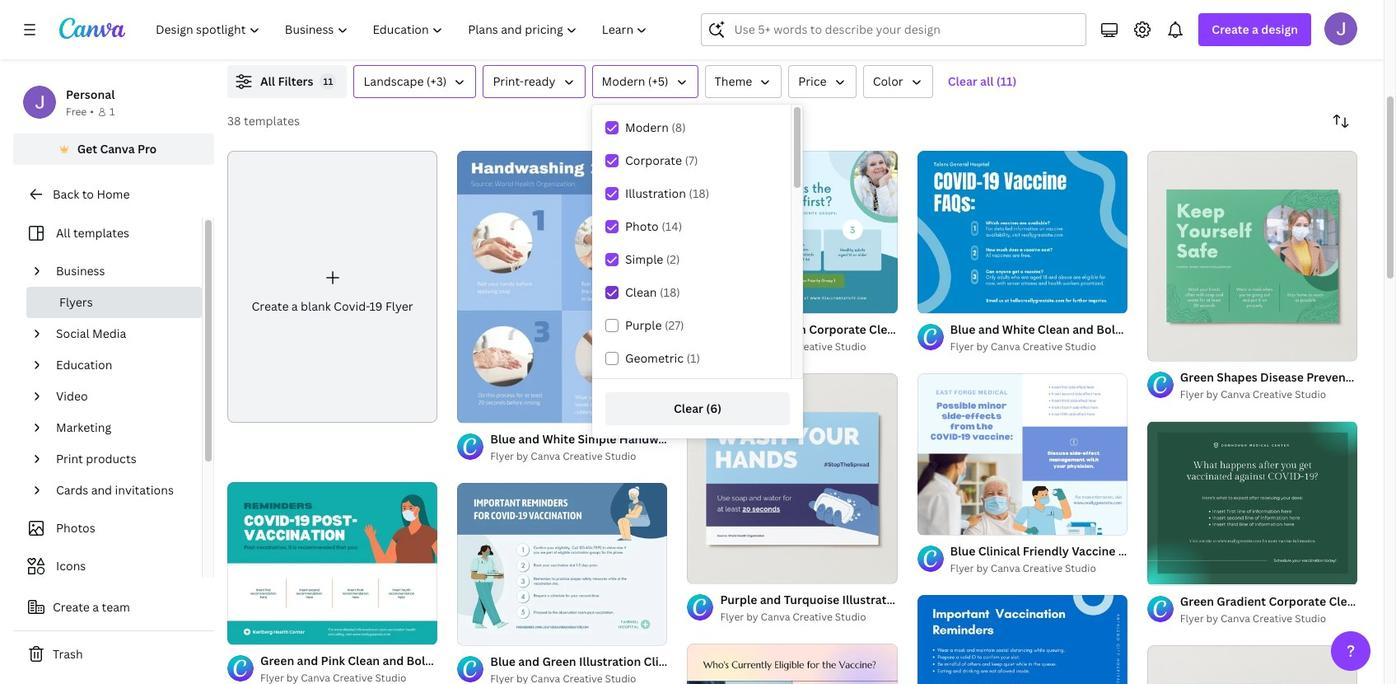 Task type: vqa. For each thing, say whether or not it's contained in the screenshot.
PLANT AND HUMAN BODY SYSTEMS IMAGE
no



Task type: describe. For each thing, give the bounding box(es) containing it.
38 templates
[[227, 113, 300, 129]]

trash
[[53, 646, 83, 662]]

1 for "purple and turquoise illustrative handwashing landscape covid flyer" image
[[699, 563, 704, 576]]

modern for modern (+5)
[[602, 73, 646, 89]]

prevention
[[1307, 369, 1369, 385]]

flyer by canva creative studio for blue and green corporate clean vaccine information general health flyer image
[[721, 339, 867, 353]]

personal
[[66, 87, 115, 102]]

print-
[[493, 73, 524, 89]]

flyer inside the blue and white simple handwashing 101 covid flyers flyer by canva creative studio
[[491, 449, 514, 463]]

all for all filters
[[260, 73, 275, 89]]

2 for "purple and turquoise illustrative handwashing landscape covid flyer" image
[[717, 563, 723, 576]]

media
[[92, 326, 126, 341]]

of for green shapes disease prevention landscape covid flyer image
[[1166, 341, 1176, 354]]

back to home link
[[13, 178, 214, 211]]

create for create a blank covid-19 flyer
[[252, 298, 289, 314]]

templates for 38 templates
[[244, 113, 300, 129]]

illustration (18)
[[626, 185, 710, 201]]

all templates link
[[23, 218, 192, 249]]

back
[[53, 186, 79, 202]]

create for create a design
[[1213, 21, 1250, 37]]

white
[[543, 431, 575, 447]]

products
[[86, 451, 137, 466]]

information
[[1119, 543, 1186, 559]]

create for create a team
[[53, 599, 90, 615]]

creative inside blue clinical friendly vaccine information general health flyer flyer by canva creative studio
[[1023, 561, 1063, 575]]

theme
[[715, 73, 753, 89]]

social media
[[56, 326, 126, 341]]

(18) for clean (18)
[[660, 284, 681, 300]]

purple
[[626, 317, 662, 333]]

theme button
[[705, 65, 782, 98]]

2 for green shapes disease prevention landscape covid flyer image
[[1178, 341, 1183, 354]]

by inside blue clinical friendly vaccine information general health flyer flyer by canva creative studio
[[977, 561, 989, 575]]

corporate
[[626, 152, 682, 168]]

create a team button
[[13, 591, 214, 624]]

covid
[[721, 431, 753, 447]]

blue and green illustration clinical friendly safety and direction general health flyer image
[[458, 483, 668, 645]]

and for blue
[[519, 431, 540, 447]]

(6)
[[707, 401, 722, 416]]

print-ready
[[493, 73, 556, 89]]

canva inside get canva pro button
[[100, 141, 135, 157]]

studio inside blue clinical friendly vaccine information general health flyer flyer by canva creative studio
[[1066, 561, 1097, 575]]

a for design
[[1253, 21, 1259, 37]]

101
[[698, 431, 718, 447]]

landscape (+3)
[[364, 73, 447, 89]]

business link
[[49, 255, 192, 287]]

invitations
[[115, 482, 174, 498]]

(27)
[[665, 317, 685, 333]]

handwashing
[[620, 431, 695, 447]]

icons
[[56, 558, 86, 574]]

get canva pro
[[77, 141, 157, 157]]

simple (2)
[[626, 251, 680, 267]]

of for "purple and turquoise illustrative handwashing landscape covid flyer" image
[[706, 563, 715, 576]]

modern (+5) button
[[592, 65, 699, 98]]

geometric
[[626, 350, 684, 366]]

(18) for illustration (18)
[[689, 185, 710, 201]]

education
[[56, 357, 112, 373]]

1 for green shapes disease prevention landscape covid flyer image
[[1159, 341, 1164, 354]]

cards and invitations link
[[49, 475, 192, 506]]

video link
[[49, 381, 192, 412]]

all for all templates
[[56, 225, 70, 241]]

creative inside the blue and white simple handwashing 101 covid flyers flyer by canva creative studio
[[563, 449, 603, 463]]

(7)
[[685, 152, 698, 168]]

1 horizontal spatial simple
[[626, 251, 664, 267]]

and for cards
[[91, 482, 112, 498]]

(14)
[[662, 218, 683, 234]]

canva inside green shapes disease prevention land flyer by canva creative studio
[[1221, 388, 1251, 402]]

templates for all templates
[[73, 225, 129, 241]]

photos link
[[23, 513, 192, 544]]

modern (8)
[[626, 120, 686, 135]]

print
[[56, 451, 83, 466]]

create a design
[[1213, 21, 1299, 37]]

1 of 2 for green shapes disease prevention landscape covid flyer image
[[1159, 341, 1183, 354]]

all filters
[[260, 73, 314, 89]]

0 vertical spatial 1
[[110, 105, 115, 119]]

marketing
[[56, 419, 111, 435]]

38
[[227, 113, 241, 129]]

business
[[56, 263, 105, 279]]

(+3)
[[427, 73, 447, 89]]

corporate (7)
[[626, 152, 698, 168]]

get
[[77, 141, 97, 157]]

price
[[799, 73, 827, 89]]

create a blank covid-19 flyer
[[252, 298, 413, 314]]

blue and green corporate clean vaccine information general health flyer image
[[688, 151, 898, 313]]

geometric (1)
[[626, 350, 701, 366]]

covid-
[[334, 298, 370, 314]]

print-ready button
[[483, 65, 586, 98]]

•
[[90, 105, 94, 119]]

price button
[[789, 65, 857, 98]]

Search search field
[[735, 14, 1077, 45]]

green shapes disease prevention landscape covid flyer image
[[1148, 151, 1358, 361]]

by inside the blue and white simple handwashing 101 covid flyers flyer by canva creative studio
[[517, 449, 529, 463]]

vaccine
[[1072, 543, 1116, 559]]

disease
[[1261, 369, 1305, 385]]

photo
[[626, 218, 659, 234]]

education link
[[49, 349, 192, 381]]

all templates
[[56, 225, 129, 241]]

jacob simon image
[[1325, 12, 1358, 45]]

print products
[[56, 451, 137, 466]]

flyer inside 'link'
[[386, 298, 413, 314]]



Task type: locate. For each thing, give the bounding box(es) containing it.
1 vertical spatial of
[[706, 563, 715, 576]]

and inside cards and invitations 'link'
[[91, 482, 112, 498]]

0 vertical spatial templates
[[244, 113, 300, 129]]

green shapes disease prevention land flyer by canva creative studio
[[1181, 369, 1397, 402]]

1 horizontal spatial a
[[292, 298, 298, 314]]

0 horizontal spatial 1
[[110, 105, 115, 119]]

pink and purple modern swiss vaccine information general health flyer image
[[688, 643, 898, 684]]

clear (6) button
[[606, 392, 790, 425]]

clear inside clear (6) "button"
[[674, 401, 704, 416]]

creative inside green shapes disease prevention land flyer by canva creative studio
[[1253, 388, 1293, 402]]

0 vertical spatial of
[[1166, 341, 1176, 354]]

purple (27)
[[626, 317, 685, 333]]

clear (6)
[[674, 401, 722, 416]]

ready
[[524, 73, 556, 89]]

video
[[56, 388, 88, 404]]

simple inside the blue and white simple handwashing 101 covid flyers flyer by canva creative studio
[[578, 431, 617, 447]]

templates right 38
[[244, 113, 300, 129]]

modern left (8)
[[626, 120, 669, 135]]

clear left (6)
[[674, 401, 704, 416]]

create a team
[[53, 599, 130, 615]]

1 horizontal spatial 1
[[699, 563, 704, 576]]

and right cards
[[91, 482, 112, 498]]

1 horizontal spatial templates
[[244, 113, 300, 129]]

flyer by canva creative studio for blue and white clean and bold vaccine information general health flyer image
[[951, 339, 1097, 353]]

general
[[1189, 543, 1233, 559]]

1 vertical spatial templates
[[73, 225, 129, 241]]

templates
[[244, 113, 300, 129], [73, 225, 129, 241]]

1 of 2
[[1159, 341, 1183, 354], [699, 563, 723, 576]]

a inside 'link'
[[292, 298, 298, 314]]

by inside green shapes disease prevention land flyer by canva creative studio
[[1207, 388, 1219, 402]]

1 vertical spatial 1 of 2 link
[[688, 373, 898, 583]]

clear for clear (6)
[[674, 401, 704, 416]]

covid-19 flyers templates image
[[1007, 0, 1358, 45]]

0 horizontal spatial create
[[53, 599, 90, 615]]

and
[[519, 431, 540, 447], [91, 482, 112, 498]]

2 vertical spatial a
[[93, 599, 99, 615]]

photo (14)
[[626, 218, 683, 234]]

1 vertical spatial all
[[56, 225, 70, 241]]

1 vertical spatial blue
[[951, 543, 976, 559]]

blue and white simple handwashing 101 covid flyers link
[[491, 431, 790, 449]]

0 vertical spatial modern
[[602, 73, 646, 89]]

0 vertical spatial flyers
[[59, 294, 93, 310]]

blue
[[491, 431, 516, 447], [951, 543, 976, 559]]

2 horizontal spatial a
[[1253, 21, 1259, 37]]

canva inside blue clinical friendly vaccine information general health flyer flyer by canva creative studio
[[991, 561, 1021, 575]]

simple left '(2)'
[[626, 251, 664, 267]]

1 horizontal spatial 2
[[1178, 341, 1183, 354]]

print products link
[[49, 443, 192, 475]]

0 horizontal spatial templates
[[73, 225, 129, 241]]

blue inside blue clinical friendly vaccine information general health flyer flyer by canva creative studio
[[951, 543, 976, 559]]

blue inside the blue and white simple handwashing 101 covid flyers flyer by canva creative studio
[[491, 431, 516, 447]]

flyers right covid
[[756, 431, 790, 447]]

filters
[[278, 73, 314, 89]]

create inside the create a team button
[[53, 599, 90, 615]]

0 vertical spatial (18)
[[689, 185, 710, 201]]

2 vertical spatial 1
[[699, 563, 704, 576]]

icons link
[[23, 551, 192, 582]]

(2)
[[667, 251, 680, 267]]

a left design
[[1253, 21, 1259, 37]]

0 horizontal spatial simple
[[578, 431, 617, 447]]

0 horizontal spatial 1 of 2
[[699, 563, 723, 576]]

a inside dropdown button
[[1253, 21, 1259, 37]]

0 vertical spatial blue
[[491, 431, 516, 447]]

2 horizontal spatial create
[[1213, 21, 1250, 37]]

friendly
[[1023, 543, 1070, 559]]

clean
[[626, 284, 657, 300]]

green
[[1181, 369, 1215, 385]]

land
[[1372, 369, 1397, 385]]

a for team
[[93, 599, 99, 615]]

1 vertical spatial 1 of 2
[[699, 563, 723, 576]]

create a blank covid-19 flyer element
[[227, 151, 438, 423]]

1 horizontal spatial (18)
[[689, 185, 710, 201]]

clear inside clear all (11) button
[[948, 73, 978, 89]]

a inside button
[[93, 599, 99, 615]]

teal and white coping with stress landscape covid flyer covid flyer image
[[1148, 646, 1358, 684]]

green shapes disease prevention land link
[[1181, 369, 1397, 387]]

0 horizontal spatial flyers
[[59, 294, 93, 310]]

modern left (+5) in the top left of the page
[[602, 73, 646, 89]]

all
[[981, 73, 994, 89]]

a left the team on the bottom left of page
[[93, 599, 99, 615]]

purple and turquoise illustrative handwashing landscape covid flyer image
[[688, 373, 898, 583]]

0 horizontal spatial clear
[[674, 401, 704, 416]]

back to home
[[53, 186, 130, 202]]

blank
[[301, 298, 331, 314]]

photos
[[56, 520, 95, 536]]

studio inside green shapes disease prevention land flyer by canva creative studio
[[1296, 388, 1327, 402]]

all down back
[[56, 225, 70, 241]]

marketing link
[[49, 412, 192, 443]]

of
[[1166, 341, 1176, 354], [706, 563, 715, 576]]

1 of 2 for "purple and turquoise illustrative handwashing landscape covid flyer" image
[[699, 563, 723, 576]]

blue and white simple handwashing 101 covid flyers image
[[458, 151, 668, 423]]

green gradient corporate clean vaccine information general health flyer image
[[1148, 422, 1358, 585]]

flyer by canva creative studio
[[721, 339, 867, 353], [951, 339, 1097, 353], [721, 610, 867, 624], [1181, 612, 1327, 626]]

home
[[97, 186, 130, 202]]

blue clinical friendly vaccine information general health flyer flyer by canva creative studio
[[951, 543, 1304, 575]]

clear all (11)
[[948, 73, 1017, 89]]

clear left all
[[948, 73, 978, 89]]

1 horizontal spatial clear
[[948, 73, 978, 89]]

(18)
[[689, 185, 710, 201], [660, 284, 681, 300]]

studio inside the blue and white simple handwashing 101 covid flyers flyer by canva creative studio
[[605, 449, 637, 463]]

all left filters
[[260, 73, 275, 89]]

0 horizontal spatial (18)
[[660, 284, 681, 300]]

blue and white simple handwashing 101 covid flyers flyer by canva creative studio
[[491, 431, 790, 463]]

social
[[56, 326, 90, 341]]

1 horizontal spatial flyers
[[756, 431, 790, 447]]

a for blank
[[292, 298, 298, 314]]

0 vertical spatial simple
[[626, 251, 664, 267]]

1
[[110, 105, 115, 119], [1159, 341, 1164, 354], [699, 563, 704, 576]]

blue for blue clinical friendly vaccine information general health flyer
[[951, 543, 976, 559]]

11 filter options selected element
[[320, 73, 337, 90]]

green and pink clean and bold safety and direction general health flyer image
[[227, 482, 438, 645]]

(18) down (7)
[[689, 185, 710, 201]]

0 horizontal spatial of
[[706, 563, 715, 576]]

illustration
[[626, 185, 686, 201]]

templates down "back to home"
[[73, 225, 129, 241]]

(18) right clean
[[660, 284, 681, 300]]

1 horizontal spatial 1 of 2
[[1159, 341, 1183, 354]]

1 of 2 link
[[1148, 151, 1358, 361], [688, 373, 898, 583]]

create
[[1213, 21, 1250, 37], [252, 298, 289, 314], [53, 599, 90, 615]]

0 horizontal spatial a
[[93, 599, 99, 615]]

blue and white circle corporate clean vaccine scheduling general health flyer image
[[918, 595, 1128, 684]]

(11)
[[997, 73, 1017, 89]]

create a design button
[[1199, 13, 1312, 46]]

2 horizontal spatial 1
[[1159, 341, 1164, 354]]

flyers inside the blue and white simple handwashing 101 covid flyers flyer by canva creative studio
[[756, 431, 790, 447]]

modern for modern (8)
[[626, 120, 669, 135]]

1 horizontal spatial create
[[252, 298, 289, 314]]

2
[[1178, 341, 1183, 354], [717, 563, 723, 576]]

modern inside button
[[602, 73, 646, 89]]

flyer by canva creative studio for green gradient corporate clean vaccine information general health flyer image at the bottom of the page
[[1181, 612, 1327, 626]]

create down icons
[[53, 599, 90, 615]]

social media link
[[49, 318, 192, 349]]

create left blank
[[252, 298, 289, 314]]

11
[[324, 75, 333, 87]]

0 vertical spatial 1 of 2 link
[[1148, 151, 1358, 361]]

all
[[260, 73, 275, 89], [56, 225, 70, 241]]

19
[[370, 298, 383, 314]]

cards
[[56, 482, 88, 498]]

(1)
[[687, 350, 701, 366]]

by
[[747, 339, 759, 353], [977, 339, 989, 353], [1207, 388, 1219, 402], [517, 449, 529, 463], [977, 561, 989, 575], [747, 610, 759, 624], [1207, 612, 1219, 626]]

None search field
[[702, 13, 1087, 46]]

0 vertical spatial and
[[519, 431, 540, 447]]

cards and invitations
[[56, 482, 174, 498]]

canva inside the blue and white simple handwashing 101 covid flyers flyer by canva creative studio
[[531, 449, 561, 463]]

landscape (+3) button
[[354, 65, 477, 98]]

1 horizontal spatial all
[[260, 73, 275, 89]]

0 horizontal spatial blue
[[491, 431, 516, 447]]

get canva pro button
[[13, 134, 214, 165]]

0 vertical spatial a
[[1253, 21, 1259, 37]]

1 vertical spatial 2
[[717, 563, 723, 576]]

blue for blue and white simple handwashing 101 covid flyers
[[491, 431, 516, 447]]

to
[[82, 186, 94, 202]]

modern (+5)
[[602, 73, 669, 89]]

simple right white
[[578, 431, 617, 447]]

0 horizontal spatial 2
[[717, 563, 723, 576]]

1 vertical spatial flyers
[[756, 431, 790, 447]]

0 horizontal spatial all
[[56, 225, 70, 241]]

1 vertical spatial and
[[91, 482, 112, 498]]

2 vertical spatial create
[[53, 599, 90, 615]]

1 vertical spatial (18)
[[660, 284, 681, 300]]

clear for clear all (11)
[[948, 73, 978, 89]]

1 vertical spatial create
[[252, 298, 289, 314]]

blue and white clean and bold vaccine information general health flyer image
[[918, 151, 1128, 313]]

1 vertical spatial a
[[292, 298, 298, 314]]

pro
[[138, 141, 157, 157]]

free •
[[66, 105, 94, 119]]

clinical
[[979, 543, 1021, 559]]

flyers up the social
[[59, 294, 93, 310]]

1 horizontal spatial 1 of 2 link
[[1148, 151, 1358, 361]]

top level navigation element
[[145, 13, 662, 46]]

create inside create a blank covid-19 flyer element
[[252, 298, 289, 314]]

0 vertical spatial all
[[260, 73, 275, 89]]

0 vertical spatial create
[[1213, 21, 1250, 37]]

free
[[66, 105, 87, 119]]

0 horizontal spatial and
[[91, 482, 112, 498]]

color button
[[863, 65, 933, 98]]

1 vertical spatial 1
[[1159, 341, 1164, 354]]

0 vertical spatial clear
[[948, 73, 978, 89]]

blue left clinical
[[951, 543, 976, 559]]

0 horizontal spatial 1 of 2 link
[[688, 373, 898, 583]]

and left white
[[519, 431, 540, 447]]

blue left white
[[491, 431, 516, 447]]

shapes
[[1218, 369, 1258, 385]]

0 vertical spatial 1 of 2
[[1159, 341, 1183, 354]]

studio
[[835, 339, 867, 353], [1066, 339, 1097, 353], [1296, 388, 1327, 402], [605, 449, 637, 463], [1066, 561, 1097, 575], [835, 610, 867, 624], [1296, 612, 1327, 626]]

trash link
[[13, 638, 214, 671]]

team
[[102, 599, 130, 615]]

1 horizontal spatial blue
[[951, 543, 976, 559]]

and inside the blue and white simple handwashing 101 covid flyers flyer by canva creative studio
[[519, 431, 540, 447]]

1 horizontal spatial of
[[1166, 341, 1176, 354]]

1 horizontal spatial and
[[519, 431, 540, 447]]

blue clinical friendly vaccine information general health flyer image
[[918, 373, 1128, 535]]

flyer inside green shapes disease prevention land flyer by canva creative studio
[[1181, 388, 1205, 402]]

health
[[1235, 543, 1273, 559]]

1 vertical spatial simple
[[578, 431, 617, 447]]

color
[[873, 73, 904, 89]]

create left design
[[1213, 21, 1250, 37]]

1 vertical spatial clear
[[674, 401, 704, 416]]

a left blank
[[292, 298, 298, 314]]

landscape
[[364, 73, 424, 89]]

0 vertical spatial 2
[[1178, 341, 1183, 354]]

Sort by button
[[1325, 105, 1358, 138]]

create inside create a design dropdown button
[[1213, 21, 1250, 37]]

create a blank covid-19 flyer link
[[227, 151, 438, 423]]

1 vertical spatial modern
[[626, 120, 669, 135]]



